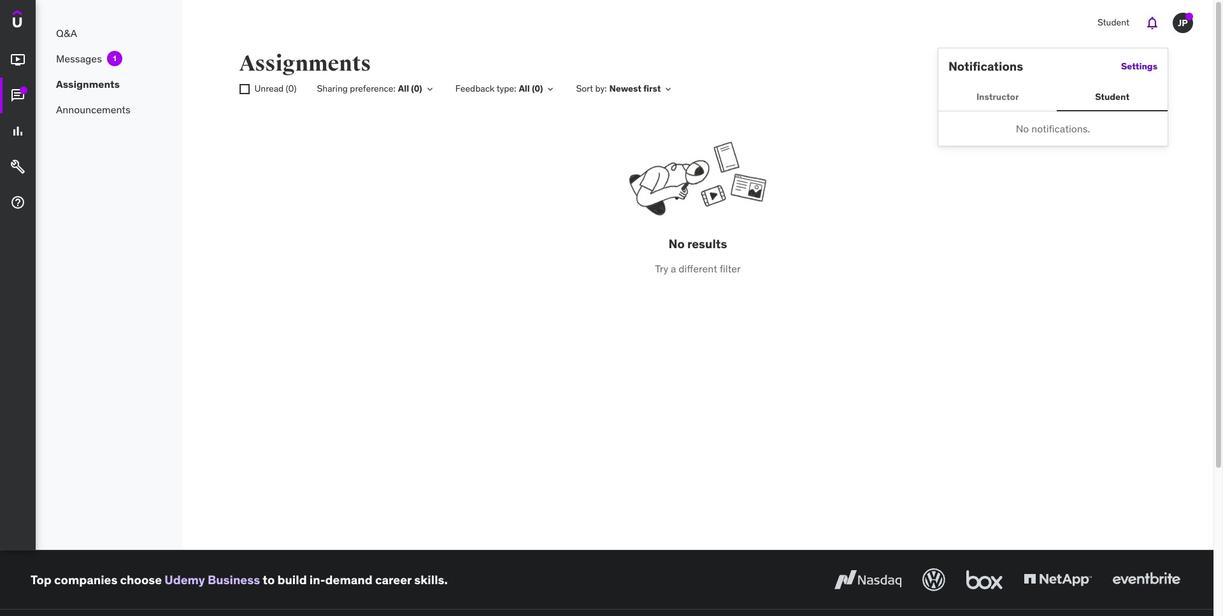 Task type: describe. For each thing, give the bounding box(es) containing it.
companies
[[54, 573, 118, 588]]

business
[[208, 573, 260, 588]]

no for notifications
[[1016, 122, 1029, 135]]

(0) for sharing preference: all (0)
[[411, 83, 422, 94]]

you have alerts image
[[1186, 13, 1194, 20]]

2 medium image from the top
[[10, 88, 25, 103]]

udemy
[[165, 573, 205, 588]]

top companies choose udemy business to build in-demand career skills.
[[31, 573, 448, 588]]

unread
[[255, 83, 284, 94]]

notifications image
[[1145, 15, 1160, 31]]

choose
[[120, 573, 162, 588]]

xsmall image for feedback type: all (0)
[[546, 84, 556, 94]]

try a different filter
[[655, 262, 741, 275]]

build
[[278, 573, 307, 588]]

career
[[375, 573, 412, 588]]

student link
[[1090, 8, 1137, 38]]

announcements link
[[36, 97, 182, 122]]

demand
[[325, 573, 373, 588]]

q&a link
[[36, 20, 182, 46]]

1 (0) from the left
[[286, 83, 297, 94]]

notifications.
[[1032, 122, 1091, 135]]

4 medium image from the top
[[10, 195, 25, 210]]

unread (0)
[[255, 83, 297, 94]]

feedback type: all (0)
[[455, 83, 543, 94]]

1
[[113, 54, 116, 63]]

jp
[[1178, 17, 1188, 28]]

announcements
[[56, 103, 131, 116]]

1 horizontal spatial assignments
[[239, 50, 371, 77]]

volkswagen image
[[920, 567, 948, 595]]

jp link
[[1168, 8, 1199, 38]]

a
[[671, 262, 676, 275]]

assignments link
[[36, 71, 182, 97]]

student button
[[1057, 85, 1168, 110]]

box image
[[964, 567, 1006, 595]]

all for feedback type:
[[519, 83, 530, 94]]

messages
[[56, 52, 102, 65]]

by:
[[596, 83, 607, 94]]

sharing
[[317, 83, 348, 94]]

sort
[[576, 83, 593, 94]]



Task type: vqa. For each thing, say whether or not it's contained in the screenshot.
The Ultimate MySQL Bootcamp: Go from SQL Beginner to Expert's The
no



Task type: locate. For each thing, give the bounding box(es) containing it.
feedback
[[455, 83, 495, 94]]

2 all from the left
[[519, 83, 530, 94]]

nasdaq image
[[832, 567, 905, 595]]

1 medium image from the top
[[10, 52, 25, 68]]

settings
[[1122, 61, 1158, 72]]

notifications
[[949, 59, 1024, 74]]

all right preference:
[[398, 83, 409, 94]]

0 horizontal spatial no
[[669, 236, 685, 252]]

xsmall image
[[664, 84, 674, 94]]

filter
[[720, 262, 741, 275]]

try
[[655, 262, 669, 275]]

3 medium image from the top
[[10, 124, 25, 139]]

2 horizontal spatial xsmall image
[[546, 84, 556, 94]]

xsmall image left unread
[[239, 84, 249, 94]]

first
[[644, 83, 661, 94]]

tab list containing instructor
[[939, 85, 1168, 111]]

1 xsmall image from the left
[[425, 84, 435, 94]]

q&a
[[56, 27, 77, 39]]

no
[[1016, 122, 1029, 135], [669, 236, 685, 252]]

3 xsmall image from the left
[[239, 84, 249, 94]]

(0) right preference:
[[411, 83, 422, 94]]

skills.
[[414, 573, 448, 588]]

assignments
[[239, 50, 371, 77], [56, 78, 120, 90]]

1 horizontal spatial xsmall image
[[425, 84, 435, 94]]

all
[[398, 83, 409, 94], [519, 83, 530, 94]]

medium image
[[10, 52, 25, 68], [10, 88, 25, 103], [10, 124, 25, 139], [10, 195, 25, 210]]

results
[[688, 236, 727, 252]]

no for assignments
[[669, 236, 685, 252]]

0 vertical spatial student
[[1098, 17, 1130, 28]]

xsmall image
[[425, 84, 435, 94], [546, 84, 556, 94], [239, 84, 249, 94]]

2 xsmall image from the left
[[546, 84, 556, 94]]

student for student button
[[1096, 91, 1130, 103]]

type:
[[497, 83, 516, 94]]

different
[[679, 262, 718, 275]]

all right type:
[[519, 83, 530, 94]]

newest
[[610, 83, 642, 94]]

eventbrite image
[[1110, 567, 1183, 595]]

udemy image
[[13, 10, 71, 32]]

0 horizontal spatial all
[[398, 83, 409, 94]]

1 horizontal spatial no
[[1016, 122, 1029, 135]]

0 horizontal spatial (0)
[[286, 83, 297, 94]]

(0)
[[286, 83, 297, 94], [411, 83, 422, 94], [532, 83, 543, 94]]

netapp image
[[1022, 567, 1095, 595]]

to
[[263, 573, 275, 588]]

2 horizontal spatial (0)
[[532, 83, 543, 94]]

0 horizontal spatial assignments
[[56, 78, 120, 90]]

tab list
[[939, 85, 1168, 111]]

sharing preference: all (0)
[[317, 83, 422, 94]]

student
[[1098, 17, 1130, 28], [1096, 91, 1130, 103]]

udemy business link
[[165, 573, 260, 588]]

settings link
[[1122, 61, 1158, 72]]

student for the student link
[[1098, 17, 1130, 28]]

0 horizontal spatial xsmall image
[[239, 84, 249, 94]]

xsmall image for sharing preference: all (0)
[[425, 84, 435, 94]]

assignments up "announcements"
[[56, 78, 120, 90]]

1 all from the left
[[398, 83, 409, 94]]

(0) for feedback type: all (0)
[[532, 83, 543, 94]]

xsmall image left sort
[[546, 84, 556, 94]]

medium image
[[10, 159, 25, 175]]

assignments up sharing
[[239, 50, 371, 77]]

xsmall image left the feedback
[[425, 84, 435, 94]]

sort by: newest first
[[576, 83, 661, 94]]

(0) right type:
[[532, 83, 543, 94]]

0 vertical spatial no
[[1016, 122, 1029, 135]]

top
[[31, 573, 51, 588]]

student inside button
[[1096, 91, 1130, 103]]

1 vertical spatial student
[[1096, 91, 1130, 103]]

in-
[[310, 573, 325, 588]]

student left notifications image
[[1098, 17, 1130, 28]]

instructor button
[[939, 85, 1057, 110]]

no results
[[669, 236, 727, 252]]

instructor
[[977, 91, 1019, 103]]

student down the settings link
[[1096, 91, 1130, 103]]

1 horizontal spatial (0)
[[411, 83, 422, 94]]

all for sharing preference:
[[398, 83, 409, 94]]

preference:
[[350, 83, 396, 94]]

no notifications.
[[1016, 122, 1091, 135]]

1 vertical spatial no
[[669, 236, 685, 252]]

no left notifications.
[[1016, 122, 1029, 135]]

no up a
[[669, 236, 685, 252]]

(0) right unread
[[286, 83, 297, 94]]

3 (0) from the left
[[532, 83, 543, 94]]

1 horizontal spatial all
[[519, 83, 530, 94]]

2 (0) from the left
[[411, 83, 422, 94]]



